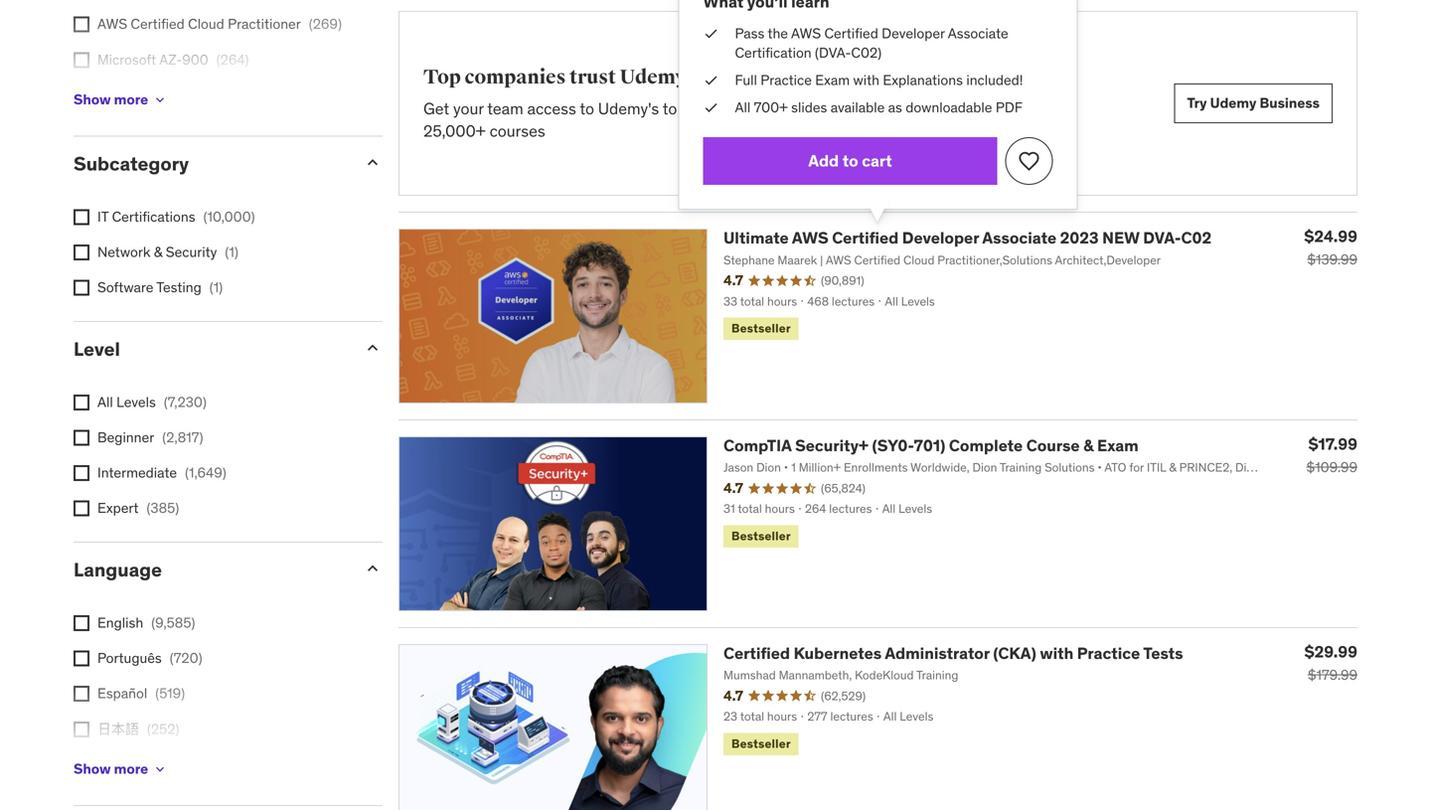 Task type: describe. For each thing, give the bounding box(es) containing it.
to inside top companies trust udemy get your team access to udemy's top 25,000+ courses
[[580, 99, 595, 119]]

900
[[182, 50, 209, 68]]

developer inside ultimate aws certified developer associate 2023 new dva-c02 stephane maarek | aws certified cloud practitioner,solutions architect,developer
[[903, 228, 980, 248]]

aws inside pass the aws certified developer associate certification (dva-c02)
[[792, 24, 821, 42]]

subcategory
[[74, 152, 189, 175]]

español (519)
[[97, 685, 185, 703]]

tests
[[1144, 643, 1184, 664]]

as
[[889, 98, 903, 116]]

português (720)
[[97, 649, 202, 667]]

intermediate (1,649)
[[97, 464, 226, 482]]

(dva-
[[815, 44, 852, 62]]

level
[[74, 337, 120, 361]]

add
[[809, 151, 839, 171]]

companies
[[465, 65, 566, 89]]

all levels (7,230)
[[97, 393, 207, 411]]

try udemy business
[[1188, 94, 1321, 112]]

comptia security+ (sy0-701) complete course & exam
[[724, 436, 1139, 456]]

associate inside ultimate aws certified developer associate 2023 new dva-c02 stephane maarek | aws certified cloud practitioner,solutions architect,developer
[[983, 228, 1057, 248]]

2023
[[1061, 228, 1099, 248]]

volkswagen image
[[880, 52, 924, 96]]

(519)
[[155, 685, 185, 703]]

xsmall image for english
[[74, 616, 89, 631]]

700+
[[754, 98, 788, 116]]

add to cart button
[[704, 137, 998, 185]]

microsoft
[[97, 50, 156, 68]]

it certifications (10,000)
[[97, 208, 255, 226]]

developer inside pass the aws certified developer associate certification (dva-c02)
[[882, 24, 945, 42]]

日本語 (252)
[[97, 720, 179, 738]]

english
[[97, 614, 143, 632]]

show more button for microsoft az-900
[[74, 80, 168, 120]]

aws up microsoft
[[97, 15, 127, 33]]

aws certified solutions architect - associate
[[97, 86, 316, 123]]

top companies trust udemy get your team access to udemy's top 25,000+ courses
[[424, 65, 687, 141]]

full practice exam with explanations included!
[[735, 71, 1024, 89]]

language
[[74, 558, 162, 582]]

0 vertical spatial practice
[[761, 71, 812, 89]]

aws certified cloud practitioner (269)
[[97, 15, 342, 33]]

certified kubernetes administrator (cka) with practice tests link
[[724, 643, 1184, 664]]

certified inside aws certified solutions architect - associate
[[131, 86, 185, 104]]

cart
[[862, 151, 893, 171]]

xsmall image for software
[[74, 280, 89, 296]]

(9,585)
[[151, 614, 195, 632]]

pass the aws certified developer associate certification (dva-c02)
[[735, 24, 1009, 62]]

explanations
[[883, 71, 964, 89]]

xsmall image down az-
[[152, 92, 168, 108]]

show more button for português
[[74, 750, 168, 790]]

$17.99
[[1309, 434, 1358, 454]]

comptia
[[724, 436, 792, 456]]

1 vertical spatial &
[[1084, 436, 1094, 456]]

network & security (1)
[[97, 243, 238, 261]]

xsmall image for intermediate
[[74, 465, 89, 481]]

wishlist image
[[1018, 149, 1042, 173]]

udemy's
[[598, 99, 659, 119]]

get
[[424, 99, 450, 119]]

solutions
[[188, 86, 246, 104]]

software
[[97, 278, 154, 296]]

team
[[488, 99, 524, 119]]

all for all 700+ slides available as downloadable pdf
[[735, 98, 751, 116]]

$24.99 $139.99
[[1305, 226, 1358, 269]]

c02
[[1182, 228, 1212, 248]]

architect
[[250, 86, 306, 104]]

network
[[97, 243, 151, 261]]

33
[[724, 294, 738, 309]]

microsoft az-900 (264)
[[97, 50, 249, 68]]

show for português
[[74, 760, 111, 778]]

$139.99
[[1308, 251, 1358, 269]]

beginner (2,817)
[[97, 429, 203, 446]]

trust
[[570, 65, 616, 89]]

comptia security+ (sy0-701) complete course & exam link
[[724, 436, 1139, 456]]

(264)
[[216, 50, 249, 68]]

0 horizontal spatial all
[[97, 393, 113, 411]]

ultimate aws certified developer associate 2023 new dva-c02 link
[[724, 228, 1212, 248]]

(269)
[[309, 15, 342, 33]]

practitioner,solutions
[[938, 252, 1053, 268]]

more for microsoft
[[114, 91, 148, 108]]

xsmall image for expert
[[74, 501, 89, 517]]

0 vertical spatial &
[[154, 243, 162, 261]]

(sy0-
[[873, 436, 914, 456]]

-
[[310, 86, 316, 104]]

all levels
[[885, 294, 936, 309]]

$29.99
[[1305, 642, 1358, 662]]

show for microsoft az-900
[[74, 91, 111, 108]]

español
[[97, 685, 147, 703]]

the
[[768, 24, 789, 42]]

associate for pass the aws certified developer associate certification (dva-c02)
[[948, 24, 1009, 42]]

show more for português
[[74, 760, 148, 778]]

small image for level
[[363, 338, 383, 358]]

468
[[808, 294, 829, 309]]

small image for subcategory
[[363, 153, 383, 173]]

c02)
[[852, 44, 882, 62]]

(252)
[[147, 720, 179, 738]]

hours
[[768, 294, 798, 309]]

0 vertical spatial with
[[854, 71, 880, 89]]

new
[[1103, 228, 1140, 248]]

level button
[[74, 337, 347, 361]]



Task type: vqa. For each thing, say whether or not it's contained in the screenshot.


Task type: locate. For each thing, give the bounding box(es) containing it.
practice left tests
[[1078, 643, 1141, 664]]

$179.99
[[1308, 666, 1358, 684]]

security+
[[796, 436, 869, 456]]

try udemy business link
[[1175, 84, 1334, 123]]

stephane
[[724, 252, 775, 268]]

complete
[[950, 436, 1023, 456]]

aws right the at right
[[792, 24, 821, 42]]

1 vertical spatial show more
[[74, 760, 148, 778]]

xsmall image for português
[[74, 651, 89, 667]]

1 vertical spatial with
[[1041, 643, 1074, 664]]

1 horizontal spatial levels
[[902, 294, 936, 309]]

(10,000)
[[203, 208, 255, 226]]

1 horizontal spatial cloud
[[904, 252, 935, 268]]

xsmall image left expert
[[74, 501, 89, 517]]

business
[[1260, 94, 1321, 112]]

1 vertical spatial levels
[[116, 393, 156, 411]]

levels for all levels (7,230)
[[116, 393, 156, 411]]

1 horizontal spatial udemy
[[1211, 94, 1257, 112]]

0 horizontal spatial to
[[580, 99, 595, 119]]

with down c02)
[[854, 71, 880, 89]]

access
[[528, 99, 577, 119]]

(2,817)
[[162, 429, 203, 446]]

& left security
[[154, 243, 162, 261]]

certification
[[735, 44, 812, 62]]

developer up practitioner,solutions
[[903, 228, 980, 248]]

0 vertical spatial cloud
[[188, 15, 225, 33]]

33 total hours
[[724, 294, 798, 309]]

associate for aws certified solutions architect - associate
[[97, 105, 158, 123]]

(720)
[[170, 649, 202, 667]]

beginner
[[97, 429, 154, 446]]

1 vertical spatial show
[[74, 760, 111, 778]]

it
[[97, 208, 109, 226]]

lectures
[[832, 294, 875, 309]]

0 vertical spatial udemy
[[620, 65, 687, 89]]

xsmall image left beginner
[[74, 430, 89, 446]]

2 show from the top
[[74, 760, 111, 778]]

udemy inside top companies trust udemy get your team access to udemy's top 25,000+ courses
[[620, 65, 687, 89]]

xsmall image left "português"
[[74, 651, 89, 667]]

language button
[[74, 558, 347, 582]]

468 lectures
[[808, 294, 875, 309]]

2 more from the top
[[114, 760, 148, 778]]

|
[[821, 252, 824, 268]]

developer up volkswagen "icon"
[[882, 24, 945, 42]]

included!
[[967, 71, 1024, 89]]

small image
[[363, 559, 383, 579]]

pdf
[[996, 98, 1023, 116]]

nasdaq image
[[742, 52, 856, 96]]

0 horizontal spatial &
[[154, 243, 162, 261]]

total
[[741, 294, 765, 309]]

cloud up 900 at the left top
[[188, 15, 225, 33]]

associate up the subcategory
[[97, 105, 158, 123]]

4.7
[[724, 272, 744, 290]]

2 show more button from the top
[[74, 750, 168, 790]]

associate
[[948, 24, 1009, 42], [97, 105, 158, 123], [983, 228, 1057, 248]]

$24.99
[[1305, 226, 1358, 247]]

exam
[[816, 71, 850, 89], [1098, 436, 1139, 456]]

available
[[831, 98, 885, 116]]

2 vertical spatial all
[[97, 393, 113, 411]]

all down full at the right of the page
[[735, 98, 751, 116]]

français
[[97, 756, 150, 774]]

slides
[[792, 98, 828, 116]]

1 horizontal spatial &
[[1084, 436, 1094, 456]]

cloud up all levels
[[904, 252, 935, 268]]

1 horizontal spatial exam
[[1098, 436, 1139, 456]]

aws down microsoft
[[97, 86, 127, 104]]

bestseller
[[732, 321, 791, 336]]

eventbrite image
[[880, 112, 994, 155]]

701)
[[914, 436, 946, 456]]

courses
[[490, 121, 546, 141]]

levels right the "lectures"
[[902, 294, 936, 309]]

certified
[[131, 15, 185, 33], [825, 24, 879, 42], [131, 86, 185, 104], [833, 228, 899, 248], [855, 252, 901, 268], [724, 643, 791, 664]]

1 vertical spatial (1)
[[210, 278, 223, 296]]

certifications
[[112, 208, 195, 226]]

& right course
[[1084, 436, 1094, 456]]

to left cart
[[843, 151, 859, 171]]

$29.99 $179.99
[[1305, 642, 1358, 684]]

to inside button
[[843, 151, 859, 171]]

2 horizontal spatial all
[[885, 294, 899, 309]]

show more for microsoft az-900
[[74, 91, 148, 108]]

0 vertical spatial show
[[74, 91, 111, 108]]

1 vertical spatial cloud
[[904, 252, 935, 268]]

xsmall image for 日本語
[[74, 722, 89, 738]]

1 show from the top
[[74, 91, 111, 108]]

cloud inside ultimate aws certified developer associate 2023 new dva-c02 stephane maarek | aws certified cloud practitioner,solutions architect,developer
[[904, 252, 935, 268]]

all right the "lectures"
[[885, 294, 899, 309]]

add to cart
[[809, 151, 893, 171]]

1 vertical spatial developer
[[903, 228, 980, 248]]

0 horizontal spatial exam
[[816, 71, 850, 89]]

show more
[[74, 91, 148, 108], [74, 760, 148, 778]]

90891 reviews element
[[821, 273, 865, 289]]

0 vertical spatial developer
[[882, 24, 945, 42]]

1 vertical spatial practice
[[1078, 643, 1141, 664]]

certified kubernetes administrator (cka) with practice tests
[[724, 643, 1184, 664]]

&
[[154, 243, 162, 261], [1084, 436, 1094, 456]]

dva-
[[1144, 228, 1182, 248]]

security
[[166, 243, 217, 261]]

1 show more button from the top
[[74, 80, 168, 120]]

1 show more from the top
[[74, 91, 148, 108]]

xsmall image
[[152, 92, 168, 108], [74, 280, 89, 296], [74, 430, 89, 446], [74, 465, 89, 481], [74, 501, 89, 517], [74, 616, 89, 631], [74, 651, 89, 667], [74, 722, 89, 738]]

with right the (cka)
[[1041, 643, 1074, 664]]

0 vertical spatial show more button
[[74, 80, 168, 120]]

português
[[97, 649, 162, 667]]

udemy
[[620, 65, 687, 89], [1211, 94, 1257, 112]]

1 horizontal spatial to
[[843, 151, 859, 171]]

xsmall image left english
[[74, 616, 89, 631]]

1 horizontal spatial with
[[1041, 643, 1074, 664]]

ultimate
[[724, 228, 789, 248]]

0 vertical spatial more
[[114, 91, 148, 108]]

top
[[663, 99, 687, 119]]

associate inside aws certified solutions architect - associate
[[97, 105, 158, 123]]

1 horizontal spatial (1)
[[225, 243, 238, 261]]

0 vertical spatial show more
[[74, 91, 148, 108]]

all 700+ slides available as downloadable pdf
[[735, 98, 1023, 116]]

show more button down 日本語
[[74, 750, 168, 790]]

1 vertical spatial small image
[[363, 338, 383, 358]]

0 horizontal spatial levels
[[116, 393, 156, 411]]

0 vertical spatial (1)
[[225, 243, 238, 261]]

(1) right testing
[[210, 278, 223, 296]]

all up beginner
[[97, 393, 113, 411]]

1 horizontal spatial practice
[[1078, 643, 1141, 664]]

show down 日本語
[[74, 760, 111, 778]]

course
[[1027, 436, 1081, 456]]

practice down certification
[[761, 71, 812, 89]]

software testing (1)
[[97, 278, 223, 296]]

expert
[[97, 499, 139, 517]]

ultimate aws certified developer associate 2023 new dva-c02 stephane maarek | aws certified cloud practitioner,solutions architect,developer
[[724, 228, 1212, 268]]

levels up beginner
[[116, 393, 156, 411]]

(385)
[[147, 499, 179, 517]]

full
[[735, 71, 758, 89]]

0 vertical spatial all
[[735, 98, 751, 116]]

$109.99
[[1307, 458, 1358, 476]]

0 vertical spatial associate
[[948, 24, 1009, 42]]

kubernetes
[[794, 643, 882, 664]]

xsmall image left the software
[[74, 280, 89, 296]]

to
[[580, 99, 595, 119], [843, 151, 859, 171]]

aws inside aws certified solutions architect - associate
[[97, 86, 127, 104]]

show more down 日本語
[[74, 760, 148, 778]]

small image
[[363, 153, 383, 173], [363, 338, 383, 358]]

associate inside pass the aws certified developer associate certification (dva-c02)
[[948, 24, 1009, 42]]

more down 日本語 (252)
[[114, 760, 148, 778]]

0 horizontal spatial udemy
[[620, 65, 687, 89]]

xsmall image
[[74, 17, 89, 32], [704, 24, 719, 43], [74, 52, 89, 68], [704, 71, 719, 90], [704, 98, 719, 117], [74, 209, 89, 225], [74, 244, 89, 260], [74, 395, 89, 411], [74, 686, 89, 702], [152, 762, 168, 778]]

levels for all levels
[[902, 294, 936, 309]]

exam right course
[[1098, 436, 1139, 456]]

udemy right try
[[1211, 94, 1257, 112]]

more for português
[[114, 760, 148, 778]]

2 vertical spatial associate
[[983, 228, 1057, 248]]

1 vertical spatial udemy
[[1211, 94, 1257, 112]]

exam down (dva-
[[816, 71, 850, 89]]

1 vertical spatial more
[[114, 760, 148, 778]]

xsmall image left 日本語
[[74, 722, 89, 738]]

to down trust
[[580, 99, 595, 119]]

0 vertical spatial exam
[[816, 71, 850, 89]]

1 small image from the top
[[363, 153, 383, 173]]

associate up practitioner,solutions
[[983, 228, 1057, 248]]

certified inside pass the aws certified developer associate certification (dva-c02)
[[825, 24, 879, 42]]

more down microsoft
[[114, 91, 148, 108]]

1 vertical spatial exam
[[1098, 436, 1139, 456]]

(cka)
[[994, 643, 1037, 664]]

expert (385)
[[97, 499, 179, 517]]

1 more from the top
[[114, 91, 148, 108]]

aws up |
[[792, 228, 829, 248]]

subcategory button
[[74, 152, 347, 175]]

2 small image from the top
[[363, 338, 383, 358]]

0 horizontal spatial practice
[[761, 71, 812, 89]]

1 vertical spatial show more button
[[74, 750, 168, 790]]

show more button down microsoft
[[74, 80, 168, 120]]

1 vertical spatial associate
[[97, 105, 158, 123]]

1 vertical spatial all
[[885, 294, 899, 309]]

testing
[[156, 278, 202, 296]]

show more down microsoft
[[74, 91, 148, 108]]

0 horizontal spatial with
[[854, 71, 880, 89]]

(1) down (10,000)
[[225, 243, 238, 261]]

associate up box image
[[948, 24, 1009, 42]]

box image
[[948, 52, 1014, 96]]

0 vertical spatial small image
[[363, 153, 383, 173]]

more
[[114, 91, 148, 108], [114, 760, 148, 778]]

0 horizontal spatial (1)
[[210, 278, 223, 296]]

show
[[74, 91, 111, 108], [74, 760, 111, 778]]

日本語
[[97, 720, 139, 738]]

aws right |
[[826, 252, 852, 268]]

administrator
[[885, 643, 990, 664]]

0 vertical spatial levels
[[902, 294, 936, 309]]

intermediate
[[97, 464, 177, 482]]

cloud
[[188, 15, 225, 33], [904, 252, 935, 268]]

1 vertical spatial to
[[843, 151, 859, 171]]

2 show more from the top
[[74, 760, 148, 778]]

netapp image
[[742, 112, 856, 155]]

show down microsoft
[[74, 91, 111, 108]]

xsmall image for beginner
[[74, 430, 89, 446]]

downloadable
[[906, 98, 993, 116]]

top
[[424, 65, 461, 89]]

0 vertical spatial to
[[580, 99, 595, 119]]

(90,891)
[[821, 273, 865, 289]]

1 horizontal spatial all
[[735, 98, 751, 116]]

udemy up top
[[620, 65, 687, 89]]

developer
[[882, 24, 945, 42], [903, 228, 980, 248]]

all for all levels
[[885, 294, 899, 309]]

0 horizontal spatial cloud
[[188, 15, 225, 33]]

xsmall image left intermediate
[[74, 465, 89, 481]]



